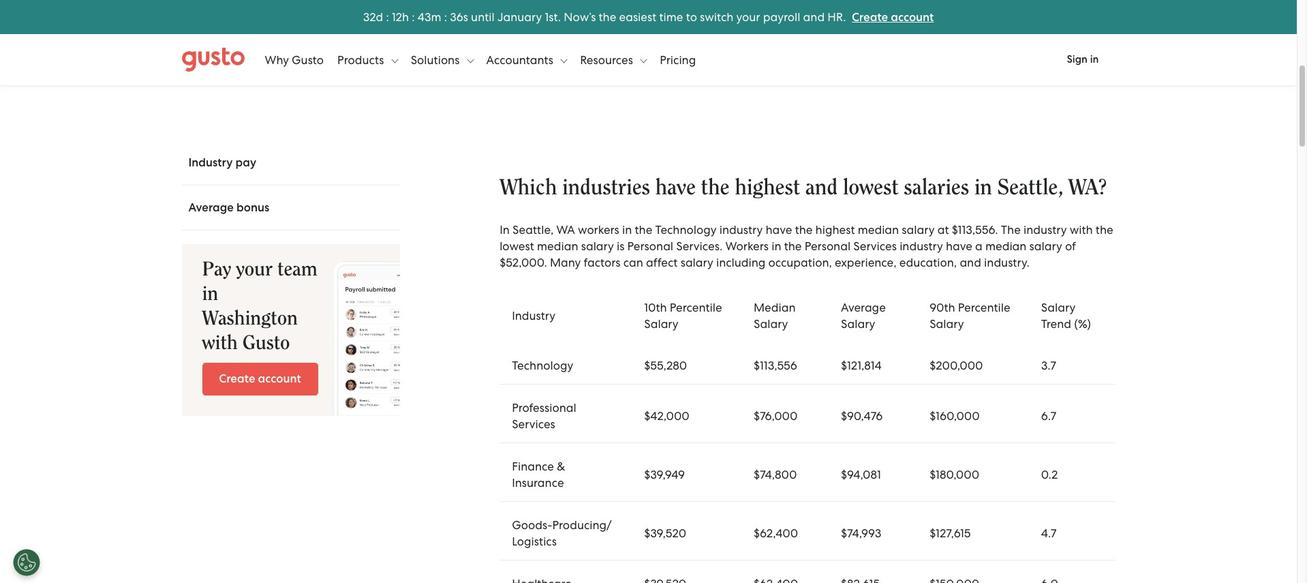 Task type: vqa. For each thing, say whether or not it's contained in the screenshot.


Task type: locate. For each thing, give the bounding box(es) containing it.
gusto down washington
[[243, 333, 290, 353]]

0 horizontal spatial services
[[512, 417, 556, 431]]

0 horizontal spatial highest
[[735, 176, 801, 198]]

and left hr.
[[804, 10, 825, 24]]

in up $113,556.
[[975, 176, 993, 198]]

median
[[858, 223, 900, 236], [537, 239, 579, 253], [986, 239, 1027, 253]]

1 horizontal spatial highest
[[816, 223, 855, 236]]

0 vertical spatial services
[[854, 239, 897, 253]]

services inside professional services
[[512, 417, 556, 431]]

1 horizontal spatial industry
[[512, 309, 556, 322]]

1 vertical spatial with
[[202, 333, 238, 353]]

lowest
[[843, 176, 899, 198], [500, 239, 534, 253]]

sign in link
[[1051, 44, 1116, 75]]

1 vertical spatial your
[[236, 259, 273, 279]]

10th
[[645, 300, 667, 314]]

affect
[[646, 255, 678, 269]]

industry pay
[[189, 155, 257, 169]]

3
[[363, 10, 370, 24], [425, 10, 431, 24], [450, 10, 457, 24]]

0 horizontal spatial 3
[[363, 10, 370, 24]]

pay
[[236, 155, 257, 169]]

have up services.
[[656, 176, 696, 198]]

and up in seattle, wa workers in the technology industry have the highest median salary at $113,556. the industry with the lowest median salary is personal services. workers in the personal services industry have a median salary of $52,000. many factors can affect salary including occupation, experience, education, and industry.
[[806, 176, 838, 198]]

industry down $52,000.
[[512, 309, 556, 322]]

median
[[754, 300, 796, 314]]

salary down the 90th
[[930, 317, 965, 330]]

create down washington
[[219, 371, 255, 386]]

account
[[891, 10, 934, 24], [258, 371, 301, 386]]

create account link
[[852, 10, 934, 24], [202, 362, 318, 395]]

salary up $121,814 at the right
[[842, 317, 876, 330]]

lowest left salaries
[[843, 176, 899, 198]]

average for salary
[[842, 300, 886, 314]]

2 horizontal spatial have
[[946, 239, 973, 253]]

have left 'a'
[[946, 239, 973, 253]]

percentile for 90th percentile salary
[[959, 300, 1011, 314]]

highest inside in seattle, wa workers in the technology industry have the highest median salary at $113,556. the industry with the lowest median salary is personal services. workers in the personal services industry have a median salary of $52,000. many factors can affect salary including occupation, experience, education, and industry.
[[816, 223, 855, 236]]

0 horizontal spatial industry
[[189, 155, 233, 169]]

$94,081
[[842, 467, 881, 481]]

0 horizontal spatial 2
[[370, 10, 376, 24]]

create
[[852, 10, 889, 24], [219, 371, 255, 386]]

have
[[656, 176, 696, 198], [766, 223, 793, 236], [946, 239, 973, 253]]

3 3 from the left
[[450, 10, 457, 24]]

1 vertical spatial gusto
[[243, 333, 290, 353]]

highest up experience,
[[816, 223, 855, 236]]

$121,814
[[842, 358, 882, 372]]

(%)
[[1075, 317, 1092, 330]]

0 horizontal spatial average
[[189, 200, 234, 214]]

your right the "switch"
[[737, 10, 761, 24]]

0 vertical spatial with
[[1070, 223, 1094, 236]]

1 horizontal spatial your
[[737, 10, 761, 24]]

average bonus
[[189, 200, 270, 214]]

2 vertical spatial and
[[960, 255, 982, 269]]

technology inside in seattle, wa workers in the technology industry have the highest median salary at $113,556. the industry with the lowest median salary is personal services. workers in the personal services industry have a median salary of $52,000. many factors can affect salary including occupation, experience, education, and industry.
[[656, 223, 717, 236]]

gusto inside pay your team in washington with gusto
[[243, 333, 290, 353]]

average down experience,
[[842, 300, 886, 314]]

1 horizontal spatial create account link
[[852, 10, 934, 24]]

highest up workers
[[735, 176, 801, 198]]

0 horizontal spatial personal
[[628, 239, 674, 253]]

0 horizontal spatial your
[[236, 259, 273, 279]]

industry pay link
[[189, 155, 257, 169]]

percentile right 10th
[[670, 300, 723, 314]]

pay
[[202, 259, 231, 279]]

producing/
[[553, 518, 612, 532]]

the
[[599, 10, 617, 24], [701, 176, 730, 198], [635, 223, 653, 236], [796, 223, 813, 236], [1096, 223, 1114, 236], [785, 239, 802, 253]]

median up experience,
[[858, 223, 900, 236]]

0 horizontal spatial have
[[656, 176, 696, 198]]

gusto right the why
[[292, 53, 324, 66]]

professional
[[512, 401, 577, 414]]

0 horizontal spatial industry
[[720, 223, 763, 236]]

pricing
[[660, 53, 696, 66]]

average
[[189, 200, 234, 214], [842, 300, 886, 314]]

industry left the pay
[[189, 155, 233, 169]]

0 horizontal spatial percentile
[[670, 300, 723, 314]]

1 percentile from the left
[[670, 300, 723, 314]]

1 vertical spatial account
[[258, 371, 301, 386]]

1 vertical spatial create account link
[[202, 362, 318, 395]]

1 horizontal spatial with
[[1070, 223, 1094, 236]]

2
[[370, 10, 376, 24], [396, 10, 402, 24]]

services
[[854, 239, 897, 253], [512, 417, 556, 431]]

1 horizontal spatial median
[[858, 223, 900, 236]]

occupation,
[[769, 255, 832, 269]]

1 horizontal spatial gusto
[[292, 53, 324, 66]]

in inside pay your team in washington with gusto
[[202, 284, 218, 304]]

create right hr.
[[852, 10, 889, 24]]

1 vertical spatial average
[[842, 300, 886, 314]]

industries
[[562, 176, 650, 198]]

2 percentile from the left
[[959, 300, 1011, 314]]

0 vertical spatial and
[[804, 10, 825, 24]]

in right sign
[[1091, 53, 1100, 65]]

1 horizontal spatial account
[[891, 10, 934, 24]]

seattle, up the on the top right of the page
[[998, 176, 1064, 198]]

main element
[[182, 39, 1116, 80]]

average bonus link
[[189, 200, 270, 214]]

median up industry.
[[986, 239, 1027, 253]]

1 horizontal spatial personal
[[805, 239, 851, 253]]

salary up trend
[[1042, 300, 1076, 314]]

0 vertical spatial create
[[852, 10, 889, 24]]

0 vertical spatial lowest
[[843, 176, 899, 198]]

industry up of on the right of page
[[1024, 223, 1068, 236]]

services up experience,
[[854, 239, 897, 253]]

2 horizontal spatial 3
[[450, 10, 457, 24]]

technology
[[656, 223, 717, 236], [512, 358, 574, 372]]

personal up occupation,
[[805, 239, 851, 253]]

1 horizontal spatial 3
[[425, 10, 431, 24]]

salary inside 10th percentile salary
[[645, 317, 679, 330]]

percentile for 10th percentile salary
[[670, 300, 723, 314]]

industry up education,
[[900, 239, 944, 253]]

gusto
[[292, 53, 324, 66], [243, 333, 290, 353]]

seattle, inside in seattle, wa workers in the technology industry have the highest median salary at $113,556. the industry with the lowest median salary is personal services. workers in the personal services industry have a median salary of $52,000. many factors can affect salary including occupation, experience, education, and industry.
[[513, 223, 554, 236]]

2 left 1
[[370, 10, 376, 24]]

in down pay
[[202, 284, 218, 304]]

0 horizontal spatial seattle,
[[513, 223, 554, 236]]

2 right the d : at the left top
[[396, 10, 402, 24]]

why
[[265, 53, 289, 66]]

with down washington
[[202, 333, 238, 353]]

1 vertical spatial lowest
[[500, 239, 534, 253]]

1 vertical spatial industry
[[512, 309, 556, 322]]

2 3 from the left
[[425, 10, 431, 24]]

median salary
[[754, 300, 796, 330]]

technology up services.
[[656, 223, 717, 236]]

industry for industry pay
[[189, 155, 233, 169]]

0 horizontal spatial technology
[[512, 358, 574, 372]]

trend
[[1042, 317, 1072, 330]]

personal up affect
[[628, 239, 674, 253]]

technology up professional
[[512, 358, 574, 372]]

and down 'a'
[[960, 255, 982, 269]]

3 left the d : at the left top
[[363, 10, 370, 24]]

0.2
[[1042, 467, 1058, 481]]

now's
[[564, 10, 596, 24]]

$52,000.
[[500, 255, 547, 269]]

1 horizontal spatial technology
[[656, 223, 717, 236]]

percentile right the 90th
[[959, 300, 1011, 314]]

salary inside average salary
[[842, 317, 876, 330]]

hr.
[[828, 10, 847, 24]]

1 vertical spatial have
[[766, 223, 793, 236]]

insurance
[[512, 476, 564, 489]]

0 vertical spatial your
[[737, 10, 761, 24]]

salary inside 90th percentile salary
[[930, 317, 965, 330]]

sign in
[[1067, 53, 1100, 65]]

average left the bonus
[[189, 200, 234, 214]]

percentile inside 90th percentile salary
[[959, 300, 1011, 314]]

0 vertical spatial highest
[[735, 176, 801, 198]]

0 horizontal spatial gusto
[[243, 333, 290, 353]]

lowest up $52,000.
[[500, 239, 534, 253]]

create account
[[219, 371, 301, 386]]

0 vertical spatial seattle,
[[998, 176, 1064, 198]]

salary down 10th
[[645, 317, 679, 330]]

is
[[617, 239, 625, 253]]

0 vertical spatial industry
[[189, 155, 233, 169]]

time
[[660, 10, 684, 24]]

salary
[[1042, 300, 1076, 314], [645, 317, 679, 330], [754, 317, 789, 330], [842, 317, 876, 330], [930, 317, 965, 330]]

1 horizontal spatial services
[[854, 239, 897, 253]]

salary down 'median' at the right of page
[[754, 317, 789, 330]]

online payroll services, hr, and benefits | gusto image
[[182, 47, 244, 72]]

1 horizontal spatial percentile
[[959, 300, 1011, 314]]

with up of on the right of page
[[1070, 223, 1094, 236]]

6.7
[[1042, 409, 1057, 422]]

in up occupation,
[[772, 239, 782, 253]]

create account link down washington
[[202, 362, 318, 395]]

1 vertical spatial highest
[[816, 223, 855, 236]]

2 horizontal spatial median
[[986, 239, 1027, 253]]

3 left s
[[450, 10, 457, 24]]

have up workers
[[766, 223, 793, 236]]

your inside pay your team in washington with gusto
[[236, 259, 273, 279]]

services down professional
[[512, 417, 556, 431]]

1 vertical spatial seattle,
[[513, 223, 554, 236]]

in
[[1091, 53, 1100, 65], [975, 176, 993, 198], [623, 223, 632, 236], [772, 239, 782, 253], [202, 284, 218, 304]]

seattle, right in
[[513, 223, 554, 236]]

0 vertical spatial average
[[189, 200, 234, 214]]

3 right "h :"
[[425, 10, 431, 24]]

$200,000
[[930, 358, 984, 372]]

switch
[[700, 10, 734, 24]]

$39,949
[[645, 467, 685, 481]]

0 horizontal spatial account
[[258, 371, 301, 386]]

sign
[[1067, 53, 1088, 65]]

the
[[1002, 223, 1021, 236]]

0 vertical spatial technology
[[656, 223, 717, 236]]

with
[[1070, 223, 1094, 236], [202, 333, 238, 353]]

1 horizontal spatial 2
[[396, 10, 402, 24]]

seattle,
[[998, 176, 1064, 198], [513, 223, 554, 236]]

finance
[[512, 459, 554, 473]]

percentile
[[670, 300, 723, 314], [959, 300, 1011, 314]]

1 vertical spatial services
[[512, 417, 556, 431]]

median up many
[[537, 239, 579, 253]]

create account link right hr.
[[852, 10, 934, 24]]

0 vertical spatial create account link
[[852, 10, 934, 24]]

percentile inside 10th percentile salary
[[670, 300, 723, 314]]

and
[[804, 10, 825, 24], [806, 176, 838, 198], [960, 255, 982, 269]]

1 horizontal spatial industry
[[900, 239, 944, 253]]

industry up workers
[[720, 223, 763, 236]]

0 horizontal spatial lowest
[[500, 239, 534, 253]]

your right pay
[[236, 259, 273, 279]]

products button
[[338, 39, 398, 80]]

solutions
[[411, 53, 463, 66]]

0 horizontal spatial with
[[202, 333, 238, 353]]

$180,000
[[930, 467, 980, 481]]

0 horizontal spatial create
[[219, 371, 255, 386]]

1 horizontal spatial average
[[842, 300, 886, 314]]

many
[[550, 255, 581, 269]]

experience,
[[835, 255, 897, 269]]

account inside create account 'link'
[[258, 371, 301, 386]]

with inside pay your team in washington with gusto
[[202, 333, 238, 353]]

0 vertical spatial gusto
[[292, 53, 324, 66]]

industry
[[720, 223, 763, 236], [1024, 223, 1068, 236], [900, 239, 944, 253]]

pay your team in washington with gusto
[[202, 259, 317, 353]]



Task type: describe. For each thing, give the bounding box(es) containing it.
4.7
[[1042, 526, 1057, 540]]

2 horizontal spatial industry
[[1024, 223, 1068, 236]]

90th
[[930, 300, 956, 314]]

2 2 from the left
[[396, 10, 402, 24]]

m :
[[431, 10, 447, 24]]

$113,556
[[754, 358, 798, 372]]

education,
[[900, 255, 958, 269]]

$74,800
[[754, 467, 797, 481]]

salary trend (%)
[[1042, 300, 1092, 330]]

s
[[464, 10, 468, 24]]

products
[[338, 53, 387, 66]]

finance & insurance
[[512, 459, 565, 489]]

in
[[500, 223, 510, 236]]

$76,000
[[754, 409, 798, 422]]

$160,000
[[930, 409, 980, 422]]

average for bonus
[[189, 200, 234, 214]]

$74,993
[[842, 526, 882, 540]]

h :
[[402, 10, 415, 24]]

3.7
[[1042, 358, 1057, 372]]

including
[[717, 255, 766, 269]]

services inside in seattle, wa workers in the technology industry have the highest median salary at $113,556. the industry with the lowest median salary is personal services. workers in the personal services industry have a median salary of $52,000. many factors can affect salary including occupation, experience, education, and industry.
[[854, 239, 897, 253]]

goods-
[[512, 518, 553, 532]]

average salary
[[842, 300, 886, 330]]

1 vertical spatial and
[[806, 176, 838, 198]]

$55,280
[[645, 358, 687, 372]]

with inside in seattle, wa workers in the technology industry have the highest median salary at $113,556. the industry with the lowest median salary is personal services. workers in the personal services industry have a median salary of $52,000. many factors can affect salary including occupation, experience, education, and industry.
[[1070, 223, 1094, 236]]

of
[[1066, 239, 1077, 253]]

solutions button
[[411, 39, 474, 80]]

$62,400
[[754, 526, 799, 540]]

salary left of on the right of page
[[1030, 239, 1063, 253]]

4
[[418, 10, 425, 24]]

0 vertical spatial account
[[891, 10, 934, 24]]

salary down services.
[[681, 255, 714, 269]]

d :
[[376, 10, 389, 24]]

washington
[[202, 309, 298, 328]]

1 horizontal spatial lowest
[[843, 176, 899, 198]]

wa?
[[1069, 176, 1107, 198]]

industry.
[[985, 255, 1030, 269]]

2 vertical spatial have
[[946, 239, 973, 253]]

3 2 d : 1 2 h : 4 3 m : 3 6 s until january 1st. now's the easiest time to switch your payroll and hr. create account
[[363, 10, 934, 24]]

the inside 3 2 d : 1 2 h : 4 3 m : 3 6 s until january 1st. now's the easiest time to switch your payroll and hr. create account
[[599, 10, 617, 24]]

salary left at
[[902, 223, 935, 236]]

wa
[[557, 223, 575, 236]]

goods-producing/ logistics
[[512, 518, 612, 548]]

services.
[[677, 239, 723, 253]]

professional services
[[512, 401, 577, 431]]

can
[[624, 255, 644, 269]]

1 personal from the left
[[628, 239, 674, 253]]

90th percentile salary
[[930, 300, 1011, 330]]

salary down the "workers"
[[581, 239, 614, 253]]

1 horizontal spatial seattle,
[[998, 176, 1064, 198]]

payroll
[[764, 10, 801, 24]]

1 horizontal spatial create
[[852, 10, 889, 24]]

at
[[938, 223, 950, 236]]

workers
[[726, 239, 769, 253]]

$90,476
[[842, 409, 883, 422]]

easiest
[[619, 10, 657, 24]]

and inside in seattle, wa workers in the technology industry have the highest median salary at $113,556. the industry with the lowest median salary is personal services. workers in the personal services industry have a median salary of $52,000. many factors can affect salary including occupation, experience, education, and industry.
[[960, 255, 982, 269]]

0 horizontal spatial create account link
[[202, 362, 318, 395]]

why gusto
[[265, 53, 324, 66]]

1st.
[[545, 10, 561, 24]]

salary inside salary trend (%)
[[1042, 300, 1076, 314]]

1 2 from the left
[[370, 10, 376, 24]]

6
[[457, 10, 464, 24]]

2 personal from the left
[[805, 239, 851, 253]]

which industries have the highest and lowest salaries in seattle, wa?
[[500, 176, 1107, 198]]

0 horizontal spatial median
[[537, 239, 579, 253]]

1 vertical spatial technology
[[512, 358, 574, 372]]

accountants button
[[487, 39, 568, 80]]

resources button
[[580, 39, 648, 80]]

10th percentile salary
[[645, 300, 723, 330]]

workers
[[578, 223, 620, 236]]

a
[[976, 239, 983, 253]]

why gusto link
[[265, 39, 324, 80]]

accountants
[[487, 53, 557, 66]]

bonus
[[237, 200, 270, 214]]

$113,556.
[[952, 223, 999, 236]]

lowest inside in seattle, wa workers in the technology industry have the highest median salary at $113,556. the industry with the lowest median salary is personal services. workers in the personal services industry have a median salary of $52,000. many factors can affect salary including occupation, experience, education, and industry.
[[500, 239, 534, 253]]

1 horizontal spatial have
[[766, 223, 793, 236]]

$127,615
[[930, 526, 971, 540]]

1 3 from the left
[[363, 10, 370, 24]]

january
[[498, 10, 542, 24]]

and inside 3 2 d : 1 2 h : 4 3 m : 3 6 s until january 1st. now's the easiest time to switch your payroll and hr. create account
[[804, 10, 825, 24]]

salary inside "median salary"
[[754, 317, 789, 330]]

to
[[686, 10, 698, 24]]

$39,520
[[645, 526, 687, 540]]

0 vertical spatial have
[[656, 176, 696, 198]]

which
[[500, 176, 557, 198]]

resources
[[580, 53, 636, 66]]

industry for industry
[[512, 309, 556, 322]]

factors
[[584, 255, 621, 269]]

&
[[557, 459, 565, 473]]

$42,000
[[645, 409, 690, 422]]

your inside 3 2 d : 1 2 h : 4 3 m : 3 6 s until january 1st. now's the easiest time to switch your payroll and hr. create account
[[737, 10, 761, 24]]

team
[[278, 259, 317, 279]]

pricing link
[[660, 39, 696, 80]]

in up is
[[623, 223, 632, 236]]

logistics
[[512, 534, 557, 548]]

1 vertical spatial create
[[219, 371, 255, 386]]

gusto inside main element
[[292, 53, 324, 66]]

until
[[471, 10, 495, 24]]

in seattle, wa workers in the technology industry have the highest median salary at $113,556. the industry with the lowest median salary is personal services. workers in the personal services industry have a median salary of $52,000. many factors can affect salary including occupation, experience, education, and industry.
[[500, 223, 1114, 269]]

1
[[392, 10, 396, 24]]

salaries
[[904, 176, 970, 198]]



